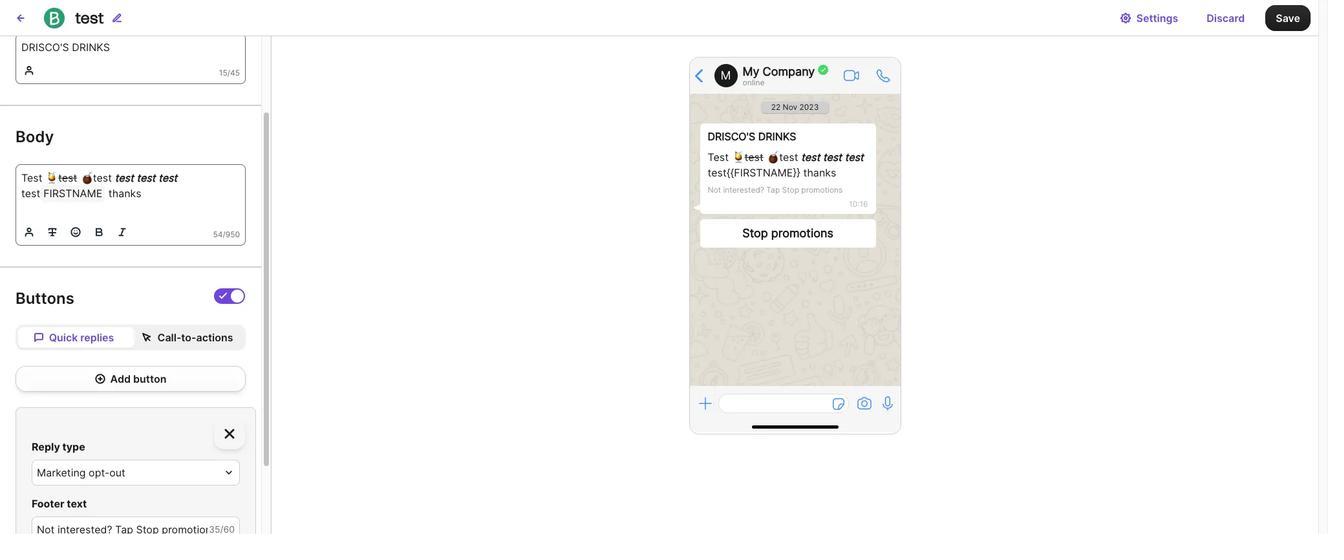 Task type: vqa. For each thing, say whether or not it's contained in the screenshot.
Automations "link"
no



Task type: describe. For each thing, give the bounding box(es) containing it.
tap
[[767, 185, 780, 195]]

marketing
[[37, 467, 86, 479]]

1 vertical spatial promotions
[[772, 226, 834, 240]]

edit template name image
[[112, 13, 122, 23]]

45
[[230, 68, 240, 78]]

{{firstname}} thanks
[[727, 166, 837, 179]]

out
[[109, 467, 125, 479]]

15
[[219, 68, 228, 78]]

reply type
[[32, 441, 85, 454]]

/ for drisco's drinks
[[228, 68, 230, 78]]

my
[[743, 64, 760, 78]]

22
[[772, 102, 781, 112]]

add button button
[[16, 366, 246, 392]]

drisco's inside text field
[[21, 41, 69, 54]]

marketing opt-out
[[37, 467, 125, 479]]

test for {{firstname}} thanks
[[708, 151, 729, 164]]

🍹 for {{firstname}}
[[732, 151, 745, 164]]

settings button
[[1110, 5, 1189, 31]]

add button
[[110, 373, 167, 386]]

buttons
[[16, 289, 74, 308]]

/ for test 🍹
[[223, 230, 226, 239]]

thanks
[[804, 166, 837, 179]]

drinks inside text field
[[72, 41, 110, 54]]

⁠⁠⁠⁠⁠⁠⁠ thanks
[[106, 187, 141, 200]]

stop inside not interested? tap stop promotions 10:16
[[782, 185, 800, 195]]

🧉test for firstname
[[80, 172, 112, 184]]

promotions inside not interested? tap stop promotions 10:16
[[802, 185, 843, 195]]

54
[[213, 230, 223, 239]]

test 🍹 test 🧉test for {{firstname}}
[[708, 151, 799, 164]]

{{firstname}}
[[727, 166, 801, 179]]

actions
[[196, 331, 233, 344]]

54 / 950
[[213, 230, 240, 239]]

test test test
[[801, 151, 864, 164]]

body
[[16, 128, 54, 146]]

text
[[67, 498, 87, 510]]

replies
[[80, 331, 114, 344]]

Type your footer text text field
[[32, 517, 240, 534]]

footer
[[32, 498, 64, 510]]

type
[[62, 441, 85, 454]]

my company online
[[743, 64, 815, 87]]



Task type: locate. For each thing, give the bounding box(es) containing it.
footer text
[[32, 498, 87, 510]]

not
[[708, 185, 721, 195]]

1 vertical spatial drinks
[[759, 130, 797, 143]]

0 horizontal spatial drisco's drinks
[[21, 41, 110, 54]]

test 🍹 test 🧉test up {{firstname}}
[[708, 151, 799, 164]]

1 horizontal spatial drisco's drinks
[[708, 130, 797, 143]]

1 horizontal spatial test
[[708, 151, 729, 164]]

0 vertical spatial drisco's drinks
[[21, 41, 110, 54]]

🧉test inside rich text editor, main text field
[[80, 172, 112, 184]]

0 horizontal spatial /
[[223, 230, 226, 239]]

0 vertical spatial test
[[708, 151, 729, 164]]

1 vertical spatial test 🍹 test 🧉test
[[21, 172, 112, 184]]

1 vertical spatial test
[[21, 172, 42, 184]]

button
[[133, 373, 167, 386]]

1 vertical spatial stop
[[743, 226, 768, 240]]

discard button
[[1197, 5, 1256, 31]]

save button
[[1266, 5, 1311, 31]]

not interested? tap stop promotions 10:16
[[708, 185, 868, 209]]

🍹 up {{firstname}}
[[732, 151, 745, 164]]

0 vertical spatial 🧉test
[[767, 151, 799, 164]]

22 nov 2023
[[772, 102, 819, 112]]

back button image
[[16, 13, 26, 23]]

🧉test up 'firstname'
[[80, 172, 112, 184]]

reply
[[32, 441, 60, 454]]

test
[[75, 8, 104, 27], [708, 151, 867, 179], [745, 151, 764, 164], [801, 151, 820, 164], [823, 151, 842, 164], [845, 151, 864, 164], [58, 172, 77, 184], [115, 172, 134, 184], [137, 172, 156, 184], [158, 172, 177, 184], [21, 187, 40, 200]]

discard
[[1207, 11, 1245, 24]]

drisco's down back button 'icon'
[[21, 41, 69, 54]]

quick
[[49, 331, 78, 344]]

0 horizontal spatial drisco's
[[21, 41, 69, 54]]

drisco's drinks
[[21, 41, 110, 54], [708, 130, 797, 143]]

test inside rich text editor, main text field
[[21, 172, 42, 184]]

marketing opt-out button
[[32, 460, 240, 486]]

0 horizontal spatial 🧉test
[[80, 172, 112, 184]]

1 horizontal spatial 🍹
[[732, 151, 745, 164]]

add
[[110, 373, 131, 386]]

🧉test
[[767, 151, 799, 164], [80, 172, 112, 184]]

test
[[708, 151, 729, 164], [21, 172, 42, 184]]

test 🍹 test 🧉test inside rich text editor, main text field
[[21, 172, 112, 184]]

🧉test for {{firstname}}
[[767, 151, 799, 164]]

0 horizontal spatial test
[[21, 172, 42, 184]]

promotions down thanks at the right of page
[[802, 185, 843, 195]]

drinks
[[72, 41, 110, 54], [759, 130, 797, 143]]

save
[[1276, 11, 1301, 24]]

stop right tap
[[782, 185, 800, 195]]

0 horizontal spatial test 🍹 test 🧉test
[[21, 172, 112, 184]]

0 horizontal spatial stop
[[743, 226, 768, 240]]

to-
[[181, 331, 196, 344]]

test for test test test test firstname ⁠⁠⁠⁠⁠⁠⁠ thanks
[[21, 172, 42, 184]]

/
[[228, 68, 230, 78], [223, 230, 226, 239]]

🍹 up 'firstname'
[[45, 172, 58, 184]]

2023
[[800, 102, 819, 112]]

test up not
[[708, 151, 729, 164]]

dialog
[[1319, 0, 1329, 534]]

nov
[[783, 102, 798, 112]]

drisco's drinks down back button 'icon'
[[21, 41, 110, 54]]

0 vertical spatial promotions
[[802, 185, 843, 195]]

quick replies button
[[18, 327, 129, 348]]

0 vertical spatial test 🍹 test 🧉test
[[708, 151, 799, 164]]

Rich Text Editor, main text field
[[16, 165, 245, 219]]

test down body
[[21, 172, 42, 184]]

stop
[[782, 185, 800, 195], [743, 226, 768, 240]]

0 horizontal spatial 🍹
[[45, 172, 58, 184]]

stop promotions
[[743, 226, 834, 240]]

drisco's drinks down 22
[[708, 130, 797, 143]]

stop down the interested?
[[743, 226, 768, 240]]

1 horizontal spatial drisco's
[[708, 130, 756, 143]]

1 horizontal spatial stop
[[782, 185, 800, 195]]

1 vertical spatial drisco's
[[708, 130, 756, 143]]

🧉test up {{firstname}} thanks
[[767, 151, 799, 164]]

None checkbox
[[214, 289, 245, 304]]

opt-
[[89, 467, 109, 479]]

drisco's drinks inside text field
[[21, 41, 110, 54]]

1 horizontal spatial test 🍹 test 🧉test
[[708, 151, 799, 164]]

1 vertical spatial /
[[223, 230, 226, 239]]

call-to-actions
[[158, 331, 233, 344]]

10:16
[[849, 199, 868, 209]]

call-
[[158, 331, 181, 344]]

1 horizontal spatial drinks
[[759, 130, 797, 143]]

0 vertical spatial stop
[[782, 185, 800, 195]]

call-to-actions button
[[132, 327, 243, 348]]

🍹
[[732, 151, 745, 164], [45, 172, 58, 184]]

1 vertical spatial 🧉test
[[80, 172, 112, 184]]

0 vertical spatial drinks
[[72, 41, 110, 54]]

950
[[226, 230, 240, 239]]

1 vertical spatial 🍹
[[45, 172, 58, 184]]

0 vertical spatial drisco's
[[21, 41, 69, 54]]

0 horizontal spatial drinks
[[72, 41, 110, 54]]

quick replies
[[49, 331, 114, 344]]

test 🍹 test 🧉test
[[708, 151, 799, 164], [21, 172, 112, 184]]

promotions
[[802, 185, 843, 195], [772, 226, 834, 240]]

1 vertical spatial drisco's drinks
[[708, 130, 797, 143]]

0 vertical spatial /
[[228, 68, 230, 78]]

Rich Text Editor, main text field
[[16, 34, 245, 58]]

company
[[763, 64, 815, 78]]

online
[[743, 77, 765, 87]]

test 🍹 test 🧉test up 'firstname'
[[21, 172, 112, 184]]

15 / 45
[[219, 68, 240, 78]]

interested?
[[723, 185, 765, 195]]

drisco's
[[21, 41, 69, 54], [708, 130, 756, 143]]

settings
[[1137, 11, 1179, 24]]

test test test test firstname ⁠⁠⁠⁠⁠⁠⁠ thanks
[[21, 172, 177, 200]]

promotions down not interested? tap stop promotions 10:16
[[772, 226, 834, 240]]

firstname
[[43, 187, 102, 200]]

0 vertical spatial 🍹
[[732, 151, 745, 164]]

m
[[721, 69, 731, 82]]

1 horizontal spatial 🧉test
[[767, 151, 799, 164]]

test 🍹 test 🧉test for firstname
[[21, 172, 112, 184]]

🍹 for firstname
[[45, 172, 58, 184]]

drisco's up {{firstname}}
[[708, 130, 756, 143]]

🍹 inside rich text editor, main text field
[[45, 172, 58, 184]]

1 horizontal spatial /
[[228, 68, 230, 78]]



